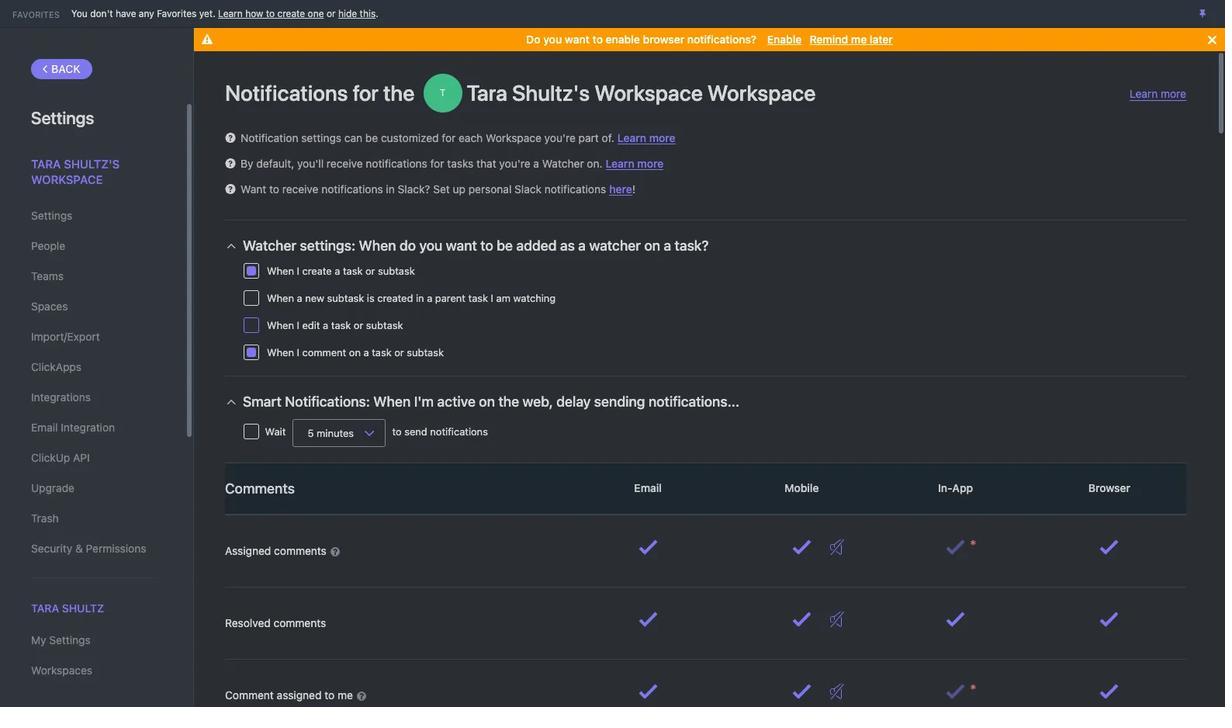 Task type: describe. For each thing, give the bounding box(es) containing it.
trash
[[31, 512, 59, 525]]

when left do
[[359, 237, 396, 253]]

learn more link for learn
[[606, 156, 664, 170]]

workspaces link
[[31, 658, 155, 684]]

settings link
[[31, 203, 155, 229]]

task left am
[[469, 292, 488, 304]]

notifications:
[[285, 393, 370, 410]]

integrations
[[31, 391, 91, 404]]

comment
[[302, 346, 346, 359]]

0 vertical spatial for
[[353, 80, 379, 106]]

delay
[[557, 393, 591, 410]]

notification
[[241, 131, 299, 144]]

learn how to create one link
[[218, 7, 324, 19]]

here
[[610, 182, 633, 195]]

to left enable
[[593, 33, 603, 46]]

upgrade
[[31, 481, 75, 495]]

here link
[[610, 182, 633, 195]]

subtask left is
[[327, 292, 364, 304]]

1 horizontal spatial the
[[499, 393, 520, 410]]

hide
[[338, 7, 357, 19]]

email for email
[[632, 481, 665, 494]]

off image for comment assigned to me
[[831, 684, 845, 700]]

do
[[400, 237, 416, 253]]

smart notifications: when i'm active on the web, delay sending notifications...
[[243, 393, 740, 410]]

created
[[378, 292, 413, 304]]

workspace inside the tara shultz's workspace
[[31, 172, 103, 186]]

to right assigned
[[325, 689, 335, 702]]

be inside notification settings can be customized for each workspace you're part of. learn more
[[366, 131, 378, 144]]

i'm
[[414, 393, 434, 410]]

security & permissions link
[[31, 536, 155, 562]]

for for customized
[[442, 131, 456, 144]]

api
[[73, 451, 90, 464]]

smart
[[243, 393, 282, 410]]

comment assigned to me
[[225, 689, 356, 702]]

subtask up created
[[378, 265, 415, 277]]

enable
[[606, 33, 640, 46]]

personal
[[469, 182, 512, 196]]

comments for resolved comments
[[274, 616, 326, 630]]

in-
[[939, 481, 953, 494]]

parent
[[435, 292, 466, 304]]

want to receive notifications in slack? set up personal slack notifications here !
[[241, 182, 636, 196]]

off image
[[831, 540, 845, 555]]

workspace down enable
[[708, 80, 816, 106]]

for for notifications
[[431, 157, 444, 170]]

tara shultz
[[31, 602, 104, 615]]

later
[[870, 33, 894, 46]]

1 horizontal spatial on
[[479, 393, 495, 410]]

1 vertical spatial settings
[[31, 209, 72, 222]]

.
[[376, 7, 379, 19]]

i for when i edit a task or subtask
[[297, 319, 300, 332]]

tara for tara shultz's workspace workspace
[[467, 80, 508, 106]]

notification settings can be customized for each workspace you're part of. learn more
[[241, 131, 676, 144]]

by default, you'll receive notifications for tasks that you're a watcher on. learn more
[[241, 156, 664, 170]]

0 vertical spatial the
[[384, 80, 415, 106]]

in inside want to receive notifications in slack? set up personal slack notifications here !
[[386, 182, 395, 196]]

do
[[527, 33, 541, 46]]

do you want to enable browser notifications? enable remind me later
[[527, 33, 894, 46]]

0 vertical spatial settings
[[31, 108, 94, 128]]

default,
[[256, 157, 294, 170]]

settings element
[[0, 28, 194, 707]]

notifications?
[[688, 33, 757, 46]]

receive inside by default, you'll receive notifications for tasks that you're a watcher on. learn more
[[327, 157, 363, 170]]

security & permissions
[[31, 542, 146, 555]]

when for when i create a task or subtask
[[267, 265, 294, 277]]

clickup api
[[31, 451, 90, 464]]

tara shultz's workspace
[[31, 157, 120, 186]]

1 vertical spatial create
[[302, 265, 332, 277]]

back link
[[31, 59, 92, 79]]

you're for part
[[545, 131, 576, 144]]

settings
[[301, 131, 342, 144]]

remind
[[810, 33, 849, 46]]

app
[[953, 481, 974, 494]]

0 vertical spatial learn more link
[[1130, 87, 1187, 101]]

when for when a new subtask is created in a parent task i am watching
[[267, 292, 294, 304]]

workspaces
[[31, 664, 92, 677]]

5
[[308, 427, 314, 439]]

teams
[[31, 269, 64, 283]]

when for when i comment on a task or subtask
[[267, 346, 294, 359]]

trash link
[[31, 505, 155, 532]]

receive inside want to receive notifications in slack? set up personal slack notifications here !
[[282, 182, 319, 196]]

task down the when i edit a task or subtask
[[372, 346, 392, 359]]

my settings link
[[31, 627, 155, 654]]

&
[[75, 542, 83, 555]]

how
[[245, 7, 264, 19]]

comments
[[225, 480, 295, 497]]

1 horizontal spatial be
[[497, 237, 513, 253]]

want
[[241, 182, 267, 196]]

each
[[459, 131, 483, 144]]

spaces link
[[31, 293, 155, 320]]

import/export link
[[31, 324, 155, 350]]

resolved
[[225, 616, 271, 630]]

settings:
[[300, 237, 356, 253]]

edit
[[302, 319, 320, 332]]

t
[[440, 87, 446, 99]]

that
[[477, 157, 497, 170]]

import/export
[[31, 330, 100, 343]]

comment
[[225, 689, 274, 702]]

a left new
[[297, 292, 303, 304]]

1 vertical spatial in
[[416, 292, 424, 304]]

watcher inside by default, you'll receive notifications for tasks that you're a watcher on. learn more
[[542, 157, 584, 170]]

slack
[[515, 182, 542, 196]]

subtask up i'm
[[407, 346, 444, 359]]

when i comment on a task or subtask
[[267, 346, 444, 359]]

on.
[[587, 157, 603, 170]]

more inside by default, you'll receive notifications for tasks that you're a watcher on. learn more
[[638, 156, 664, 170]]

you'll
[[297, 157, 324, 170]]

learn inside notification settings can be customized for each workspace you're part of. learn more
[[618, 131, 647, 144]]

5 minutes
[[305, 427, 357, 439]]

learn more link for more
[[618, 131, 676, 144]]

0 horizontal spatial me
[[338, 689, 353, 702]]

browser
[[643, 33, 685, 46]]



Task type: vqa. For each thing, say whether or not it's contained in the screenshot.
"Sync" inside 'Google Calendar Sync Between Google Calendar And Clickup.'
no



Task type: locate. For each thing, give the bounding box(es) containing it.
shultz's
[[512, 80, 590, 106], [64, 157, 120, 171]]

in right created
[[416, 292, 424, 304]]

you
[[71, 7, 88, 19]]

assigned
[[277, 689, 322, 702]]

mobile
[[782, 481, 822, 494]]

1 horizontal spatial email
[[632, 481, 665, 494]]

0 horizontal spatial watcher
[[243, 237, 297, 253]]

to right 'want'
[[269, 182, 279, 196]]

when for when i edit a task or subtask
[[267, 319, 294, 332]]

or right 'one'
[[327, 7, 336, 19]]

2 vertical spatial tara
[[31, 602, 59, 615]]

on
[[645, 237, 661, 253], [349, 346, 361, 359], [479, 393, 495, 410]]

hide this link
[[338, 7, 376, 19]]

be right can
[[366, 131, 378, 144]]

0 horizontal spatial want
[[446, 237, 477, 253]]

or down created
[[395, 346, 404, 359]]

subtask
[[378, 265, 415, 277], [327, 292, 364, 304], [366, 319, 403, 332], [407, 346, 444, 359]]

comments for assigned comments
[[274, 544, 327, 557]]

workspace down browser
[[595, 80, 703, 106]]

notifications down "you'll"
[[322, 182, 383, 196]]

you're inside by default, you'll receive notifications for tasks that you're a watcher on. learn more
[[500, 157, 531, 170]]

0 horizontal spatial the
[[384, 80, 415, 106]]

on right comment
[[349, 346, 361, 359]]

2 vertical spatial settings
[[49, 634, 91, 647]]

0 horizontal spatial email
[[31, 421, 58, 434]]

i left the edit
[[297, 319, 300, 332]]

the
[[384, 80, 415, 106], [499, 393, 520, 410]]

notifications down on. at the left top of the page
[[545, 182, 607, 196]]

1 vertical spatial the
[[499, 393, 520, 410]]

comments right assigned
[[274, 544, 327, 557]]

security
[[31, 542, 72, 555]]

task right the edit
[[331, 319, 351, 332]]

in left slack?
[[386, 182, 395, 196]]

0 horizontal spatial on
[[349, 346, 361, 359]]

2 vertical spatial on
[[479, 393, 495, 410]]

comments right the resolved
[[274, 616, 326, 630]]

enable
[[768, 33, 802, 46]]

1 horizontal spatial want
[[565, 33, 590, 46]]

email integration
[[31, 421, 115, 434]]

don't
[[90, 7, 113, 19]]

want
[[565, 33, 590, 46], [446, 237, 477, 253]]

am
[[497, 292, 511, 304]]

a left task?
[[664, 237, 672, 253]]

more
[[1162, 87, 1187, 100], [650, 131, 676, 144], [638, 156, 664, 170]]

notifications inside by default, you'll receive notifications for tasks that you're a watcher on. learn more
[[366, 157, 428, 170]]

for up can
[[353, 80, 379, 106]]

receive down can
[[327, 157, 363, 170]]

0 vertical spatial off image
[[831, 612, 845, 627]]

back
[[51, 62, 81, 75]]

create left 'one'
[[278, 7, 305, 19]]

1 vertical spatial on
[[349, 346, 361, 359]]

can
[[345, 131, 363, 144]]

when up the when i edit a task or subtask
[[267, 265, 294, 277]]

task?
[[675, 237, 709, 253]]

you don't have any favorites yet. learn how to create one or hide this .
[[71, 7, 379, 19]]

for inside notification settings can be customized for each workspace you're part of. learn more
[[442, 131, 456, 144]]

i left am
[[491, 292, 494, 304]]

0 horizontal spatial you're
[[500, 157, 531, 170]]

a down the when i edit a task or subtask
[[364, 346, 369, 359]]

my
[[31, 634, 46, 647]]

the left t
[[384, 80, 415, 106]]

subtask down created
[[366, 319, 403, 332]]

to left added
[[481, 237, 494, 253]]

1 horizontal spatial receive
[[327, 157, 363, 170]]

assigned comments
[[225, 544, 330, 557]]

a right the edit
[[323, 319, 329, 332]]

favorites left you
[[12, 9, 60, 19]]

0 vertical spatial shultz's
[[512, 80, 590, 106]]

you're left part
[[545, 131, 576, 144]]

permissions
[[86, 542, 146, 555]]

tara
[[467, 80, 508, 106], [31, 157, 61, 171], [31, 602, 59, 615]]

to right how
[[266, 7, 275, 19]]

shultz
[[62, 602, 104, 615]]

0 vertical spatial on
[[645, 237, 661, 253]]

1 vertical spatial off image
[[831, 684, 845, 700]]

1 vertical spatial you're
[[500, 157, 531, 170]]

me left 'later' on the right top of page
[[852, 33, 867, 46]]

tara up settings link
[[31, 157, 61, 171]]

2 vertical spatial learn more link
[[606, 156, 664, 170]]

people link
[[31, 233, 155, 259]]

1 vertical spatial comments
[[274, 616, 326, 630]]

create
[[278, 7, 305, 19], [302, 265, 332, 277]]

0 vertical spatial you
[[544, 33, 562, 46]]

learn more link
[[1130, 87, 1187, 101], [618, 131, 676, 144], [606, 156, 664, 170]]

learn more
[[1130, 87, 1187, 100]]

1 vertical spatial tara
[[31, 157, 61, 171]]

1 horizontal spatial in
[[416, 292, 424, 304]]

0 horizontal spatial in
[[386, 182, 395, 196]]

task down settings:
[[343, 265, 363, 277]]

favorites right any
[[157, 7, 197, 19]]

!
[[633, 182, 636, 196]]

i up the when i edit a task or subtask
[[297, 265, 300, 277]]

when left i'm
[[374, 393, 411, 410]]

any
[[139, 7, 154, 19]]

1 vertical spatial want
[[446, 237, 477, 253]]

1 vertical spatial be
[[497, 237, 513, 253]]

for left each
[[442, 131, 456, 144]]

tara for tara shultz
[[31, 602, 59, 615]]

tara for tara shultz's workspace
[[31, 157, 61, 171]]

a up slack
[[534, 157, 540, 170]]

a left parent
[[427, 292, 433, 304]]

or up when i comment on a task or subtask
[[354, 319, 364, 332]]

email inside email integration link
[[31, 421, 58, 434]]

i
[[297, 265, 300, 277], [491, 292, 494, 304], [297, 319, 300, 332], [297, 346, 300, 359]]

you're
[[545, 131, 576, 144], [500, 157, 531, 170]]

settings down back link on the left
[[31, 108, 94, 128]]

or up is
[[366, 265, 375, 277]]

when i create a task or subtask
[[267, 265, 415, 277]]

0 vertical spatial me
[[852, 33, 867, 46]]

of.
[[602, 131, 615, 144]]

have
[[116, 7, 136, 19]]

0 horizontal spatial shultz's
[[64, 157, 120, 171]]

1 horizontal spatial me
[[852, 33, 867, 46]]

a right as
[[579, 237, 586, 253]]

email integration link
[[31, 415, 155, 441]]

when left the edit
[[267, 319, 294, 332]]

new
[[305, 292, 325, 304]]

active
[[437, 393, 476, 410]]

watcher left settings:
[[243, 237, 297, 253]]

a down settings:
[[335, 265, 340, 277]]

watcher
[[590, 237, 641, 253]]

one
[[308, 7, 324, 19]]

shultz's for tara shultz's workspace workspace
[[512, 80, 590, 106]]

when left new
[[267, 292, 294, 304]]

0 vertical spatial in
[[386, 182, 395, 196]]

receive down "you'll"
[[282, 182, 319, 196]]

1 horizontal spatial watcher
[[542, 157, 584, 170]]

set
[[433, 182, 450, 196]]

0 vertical spatial more
[[1162, 87, 1187, 100]]

shultz's for tara shultz's workspace
[[64, 157, 120, 171]]

tara up my
[[31, 602, 59, 615]]

create up new
[[302, 265, 332, 277]]

to send notifications
[[390, 426, 488, 438]]

1 vertical spatial you
[[420, 237, 443, 253]]

workspace
[[595, 80, 703, 106], [708, 80, 816, 106], [486, 131, 542, 144], [31, 172, 103, 186]]

browser
[[1086, 481, 1134, 494]]

0 vertical spatial want
[[565, 33, 590, 46]]

part
[[579, 131, 599, 144]]

web,
[[523, 393, 553, 410]]

learn inside by default, you'll receive notifications for tasks that you're a watcher on. learn more
[[606, 156, 635, 170]]

off image for resolved comments
[[831, 612, 845, 627]]

to inside want to receive notifications in slack? set up personal slack notifications here !
[[269, 182, 279, 196]]

you're for a
[[500, 157, 531, 170]]

for left tasks
[[431, 157, 444, 170]]

1 vertical spatial watcher
[[243, 237, 297, 253]]

watching
[[514, 292, 556, 304]]

watcher left on. at the left top of the page
[[542, 157, 584, 170]]

you're inside notification settings can be customized for each workspace you're part of. learn more
[[545, 131, 576, 144]]

0 horizontal spatial receive
[[282, 182, 319, 196]]

0 vertical spatial email
[[31, 421, 58, 434]]

1 vertical spatial learn more link
[[618, 131, 676, 144]]

receive
[[327, 157, 363, 170], [282, 182, 319, 196]]

teams link
[[31, 263, 155, 290]]

0 horizontal spatial be
[[366, 131, 378, 144]]

integration
[[61, 421, 115, 434]]

you're right that
[[500, 157, 531, 170]]

0 vertical spatial you're
[[545, 131, 576, 144]]

tara shultz's workspace workspace
[[462, 80, 816, 106]]

notifications for the
[[225, 80, 420, 106]]

2 off image from the top
[[831, 684, 845, 700]]

2 vertical spatial more
[[638, 156, 664, 170]]

0 vertical spatial comments
[[274, 544, 327, 557]]

1 vertical spatial me
[[338, 689, 353, 702]]

a inside by default, you'll receive notifications for tasks that you're a watcher on. learn more
[[534, 157, 540, 170]]

1 off image from the top
[[831, 612, 845, 627]]

settings up people
[[31, 209, 72, 222]]

i left comment
[[297, 346, 300, 359]]

notifications down active
[[430, 426, 488, 438]]

1 horizontal spatial you're
[[545, 131, 576, 144]]

when i edit a task or subtask
[[267, 319, 403, 332]]

as
[[561, 237, 575, 253]]

watcher
[[542, 157, 584, 170], [243, 237, 297, 253]]

1 vertical spatial email
[[632, 481, 665, 494]]

0 horizontal spatial favorites
[[12, 9, 60, 19]]

1 vertical spatial shultz's
[[64, 157, 120, 171]]

added
[[517, 237, 557, 253]]

off image
[[831, 612, 845, 627], [831, 684, 845, 700]]

1 horizontal spatial shultz's
[[512, 80, 590, 106]]

sending
[[595, 393, 646, 410]]

on right active
[[479, 393, 495, 410]]

0 vertical spatial tara
[[467, 80, 508, 106]]

is
[[367, 292, 375, 304]]

1 vertical spatial receive
[[282, 182, 319, 196]]

tasks
[[447, 157, 474, 170]]

for
[[353, 80, 379, 106], [442, 131, 456, 144], [431, 157, 444, 170]]

1 horizontal spatial you
[[544, 33, 562, 46]]

2 horizontal spatial on
[[645, 237, 661, 253]]

0 vertical spatial create
[[278, 7, 305, 19]]

clickup
[[31, 451, 70, 464]]

for inside by default, you'll receive notifications for tasks that you're a watcher on. learn more
[[431, 157, 444, 170]]

tara right t
[[467, 80, 508, 106]]

upgrade link
[[31, 475, 155, 502]]

0 vertical spatial be
[[366, 131, 378, 144]]

0 vertical spatial receive
[[327, 157, 363, 170]]

1 horizontal spatial favorites
[[157, 7, 197, 19]]

shultz's up settings link
[[64, 157, 120, 171]]

settings right my
[[49, 634, 91, 647]]

integrations link
[[31, 384, 155, 411]]

me right assigned
[[338, 689, 353, 702]]

notifications
[[366, 157, 428, 170], [322, 182, 383, 196], [545, 182, 607, 196], [430, 426, 488, 438]]

0 horizontal spatial you
[[420, 237, 443, 253]]

tara inside the tara shultz's workspace
[[31, 157, 61, 171]]

yet.
[[199, 7, 216, 19]]

favorites
[[157, 7, 197, 19], [12, 9, 60, 19]]

workspace up that
[[486, 131, 542, 144]]

i for when i comment on a task or subtask
[[297, 346, 300, 359]]

1 vertical spatial more
[[650, 131, 676, 144]]

slack?
[[398, 182, 430, 196]]

wait
[[262, 426, 289, 438]]

assigned
[[225, 544, 271, 557]]

more inside notification settings can be customized for each workspace you're part of. learn more
[[650, 131, 676, 144]]

2 vertical spatial for
[[431, 157, 444, 170]]

customized
[[381, 131, 439, 144]]

0 vertical spatial watcher
[[542, 157, 584, 170]]

email for email integration
[[31, 421, 58, 434]]

me
[[852, 33, 867, 46], [338, 689, 353, 702]]

shultz's inside the tara shultz's workspace
[[64, 157, 120, 171]]

to left send
[[392, 426, 402, 438]]

clickapps
[[31, 360, 81, 373]]

workspace up settings link
[[31, 172, 103, 186]]

shultz's down do
[[512, 80, 590, 106]]

on right watcher
[[645, 237, 661, 253]]

notifications down customized
[[366, 157, 428, 170]]

be left added
[[497, 237, 513, 253]]

to
[[266, 7, 275, 19], [593, 33, 603, 46], [269, 182, 279, 196], [481, 237, 494, 253], [392, 426, 402, 438], [325, 689, 335, 702]]

when left comment
[[267, 346, 294, 359]]

1 vertical spatial for
[[442, 131, 456, 144]]

the left 'web,'
[[499, 393, 520, 410]]

workspace inside notification settings can be customized for each workspace you're part of. learn more
[[486, 131, 542, 144]]

i for when i create a task or subtask
[[297, 265, 300, 277]]

minutes
[[317, 427, 354, 439]]



